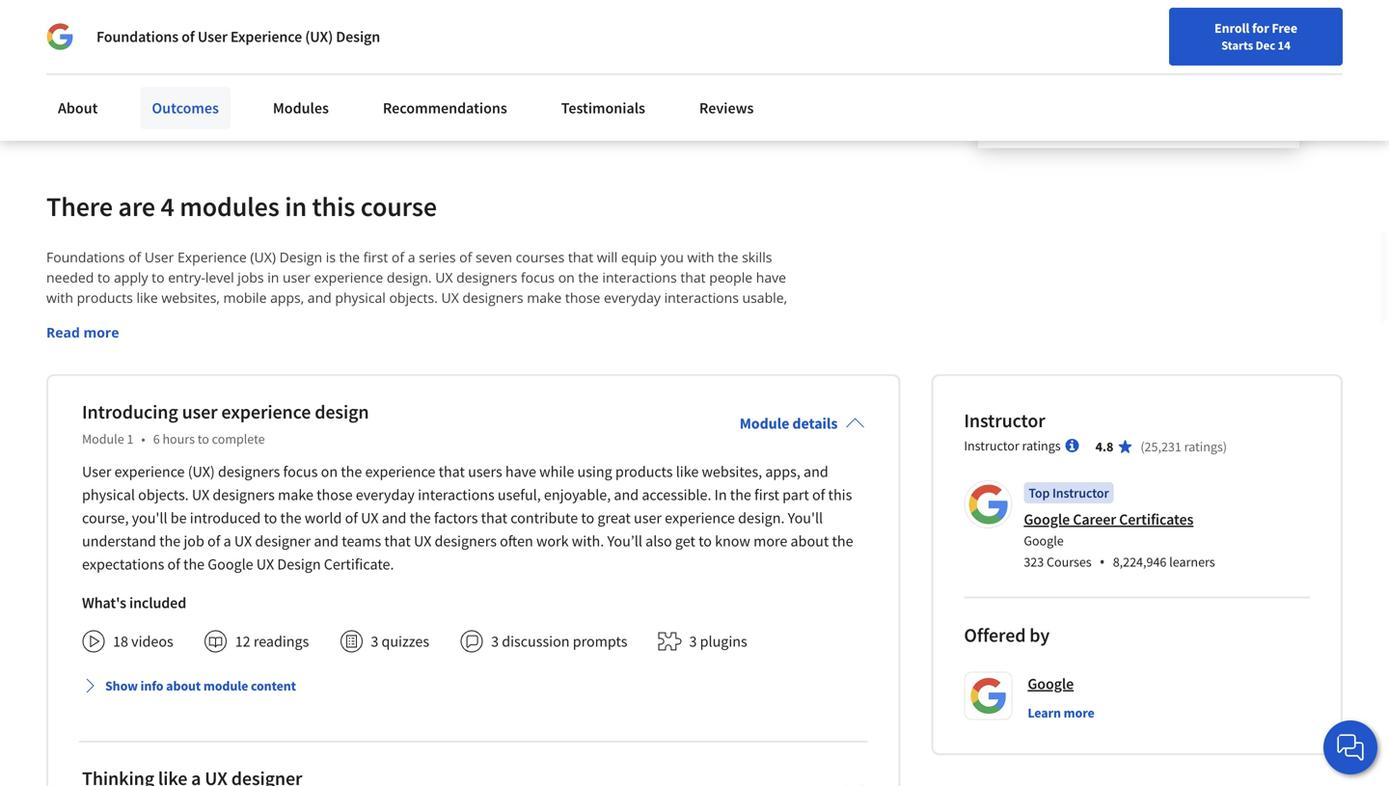 Task type: vqa. For each thing, say whether or not it's contained in the screenshot.
accessible. in User experience (UX) designers focus on the experience that users have while using products like websites, apps, and physical objects. UX designers make those everyday interactions useful, enjoyable, and accessible. In the first part of this course, you'll be introduced to the world of UX and the factors that contribute to great user experience design. You'll understand the job of a UX designer and teams that UX designers often work with. You'll also get to know more about the expectations of the Google UX Design Certificate.
yes



Task type: describe. For each thing, give the bounding box(es) containing it.
0 horizontal spatial level
[[205, 269, 234, 287]]

to inside introducing user experience design module 1 • 6 hours to complete
[[198, 431, 209, 448]]

users,
[[653, 309, 691, 327]]

included
[[129, 594, 186, 613]]

solutions,
[[296, 329, 357, 348]]

plugins
[[700, 632, 748, 652]]

show info about module content button
[[74, 669, 304, 704]]

of up included
[[167, 555, 180, 574]]

products inside user experience (ux) designers focus on the experience that users have while using products like websites, apps, and physical objects. ux designers make those everyday interactions useful, enjoyable, and accessible. in the first part of this course, you'll be introduced to the world of ux and the factors that contribute to great user experience design. you'll understand the job of a ux designer and teams that ux designers often work with. you'll also get to know more about the expectations of the google ux design certificate.
[[616, 463, 673, 482]]

is
[[326, 248, 336, 267]]

google image
[[46, 23, 73, 50]]

12
[[235, 632, 251, 652]]

for inside foundations of user experience (ux) design is the first of a series of seven courses that will equip you with the skills needed to apply to entry-level jobs in user experience design. ux designers focus on the interactions that people have with products like websites, mobile apps, and physical objects. ux designers make those everyday interactions usable, enjoyable, and accessible. the role of an entry-level ux designer might include empathizing with users, defining their pain points, coming up with ideas for design solutions, creating wireframes, prototypes, and mockups, and testing designs to get feedback.
[[230, 329, 248, 348]]

top
[[1029, 485, 1050, 502]]

on inside foundations of user experience (ux) design is the first of a series of seven courses that will equip you with the skills needed to apply to entry-level jobs in user experience design. ux designers focus on the interactions that people have with products like websites, mobile apps, and physical objects. ux designers make those everyday interactions usable, enjoyable, and accessible. the role of an entry-level ux designer might include empathizing with users, defining their pain points, coming up with ideas for design solutions, creating wireframes, prototypes, and mockups, and testing designs to get feedback.
[[559, 269, 575, 287]]

0 horizontal spatial on
[[132, 70, 148, 89]]

factors
[[434, 509, 478, 528]]

of left series
[[392, 248, 405, 267]]

about inside user experience (ux) designers focus on the experience that users have while using products like websites, apps, and physical objects. ux designers make those everyday interactions useful, enjoyable, and accessible. in the first part of this course, you'll be introduced to the world of ux and the factors that contribute to great user experience design. you'll understand the job of a ux designer and teams that ux designers often work with. you'll also get to know more about the expectations of the google ux design certificate.
[[791, 532, 829, 551]]

learn
[[1028, 705, 1062, 722]]

course,
[[82, 509, 129, 528]]

4.8
[[1096, 438, 1114, 456]]

pain
[[782, 309, 809, 327]]

equip
[[622, 248, 657, 267]]

and down empathizing
[[569, 329, 593, 348]]

about link
[[46, 87, 109, 129]]

everyday inside foundations of user experience (ux) design is the first of a series of seven courses that will equip you with the skills needed to apply to entry-level jobs in user experience design. ux designers focus on the interactions that people have with products like websites, mobile apps, and physical objects. ux designers make those everyday interactions usable, enjoyable, and accessible. the role of an entry-level ux designer might include empathizing with users, defining their pain points, coming up with ideas for design solutions, creating wireframes, prototypes, and mockups, and testing designs to get feedback.
[[604, 289, 661, 307]]

introduced
[[190, 509, 261, 528]]

1 vertical spatial entry-
[[303, 309, 340, 327]]

of up apply
[[128, 248, 141, 267]]

prototypes,
[[493, 329, 565, 348]]

and up coming
[[114, 309, 138, 327]]

reviews link
[[688, 87, 766, 129]]

designers up include
[[463, 289, 524, 307]]

objects. inside user experience (ux) designers focus on the experience that users have while using products like websites, apps, and physical objects. ux designers make those everyday interactions useful, enjoyable, and accessible. in the first part of this course, you'll be introduced to the world of ux and the factors that contribute to great user experience design. you'll understand the job of a ux designer and teams that ux designers often work with. you'll also get to know more about the expectations of the google ux design certificate.
[[138, 486, 189, 505]]

needed
[[46, 269, 94, 287]]

foundations of user experience (ux) design is the first of a series of seven courses that will equip you with the skills needed to apply to entry-level jobs in user experience design. ux designers focus on the interactions that people have with products like websites, mobile apps, and physical objects. ux designers make those everyday interactions usable, enjoyable, and accessible. the role of an entry-level ux designer might include empathizing with users, defining their pain points, coming up with ideas for design solutions, creating wireframes, prototypes, and mockups, and testing designs to get feedback.
[[46, 248, 813, 368]]

there
[[46, 190, 113, 224]]

instructor inside top instructor google career certificates google 323 courses • 8,224,946 learners
[[1053, 485, 1110, 502]]

starts
[[1222, 38, 1254, 53]]

be
[[171, 509, 187, 528]]

foundations for foundations of user experience (ux) design is the first of a series of seven courses that will equip you with the skills needed to apply to entry-level jobs in user experience design. ux designers focus on the interactions that people have with products like websites, mobile apps, and physical objects. ux designers make those everyday interactions usable, enjoyable, and accessible. the role of an entry-level ux designer might include empathizing with users, defining their pain points, coming up with ideas for design solutions, creating wireframes, prototypes, and mockups, and testing designs to get feedback.
[[46, 248, 125, 267]]

prompts
[[573, 632, 628, 652]]

design. inside foundations of user experience (ux) design is the first of a series of seven courses that will equip you with the skills needed to apply to entry-level jobs in user experience design. ux designers focus on the interactions that people have with products like websites, mobile apps, and physical objects. ux designers make those everyday interactions usable, enjoyable, and accessible. the role of an entry-level ux designer might include empathizing with users, defining their pain points, coming up with ideas for design solutions, creating wireframes, prototypes, and mockups, and testing designs to get feedback.
[[387, 269, 432, 287]]

social
[[152, 70, 189, 89]]

more for learn more
[[1064, 705, 1095, 722]]

objects. inside foundations of user experience (ux) design is the first of a series of seven courses that will equip you with the skills needed to apply to entry-level jobs in user experience design. ux designers focus on the interactions that people have with products like websites, mobile apps, and physical objects. ux designers make those everyday interactions usable, enjoyable, and accessible. the role of an entry-level ux designer might include empathizing with users, defining their pain points, coming up with ideas for design solutions, creating wireframes, prototypes, and mockups, and testing designs to get feedback.
[[389, 289, 438, 307]]

testing
[[688, 329, 731, 348]]

experience down 'in'
[[665, 509, 735, 528]]

to right apply
[[152, 269, 165, 287]]

1
[[127, 431, 134, 448]]

like inside user experience (ux) designers focus on the experience that users have while using products like websites, apps, and physical objects. ux designers make those everyday interactions useful, enjoyable, and accessible. in the first part of this course, you'll be introduced to the world of ux and the factors that contribute to great user experience design. you'll understand the job of a ux designer and teams that ux designers often work with. you'll also get to know more about the expectations of the google ux design certificate.
[[676, 463, 699, 482]]

1 vertical spatial interactions
[[665, 289, 739, 307]]

using
[[578, 463, 613, 482]]

foundations of user experience (ux) design
[[97, 27, 380, 46]]

creating
[[361, 329, 412, 348]]

their
[[749, 309, 778, 327]]

that right teams
[[385, 532, 411, 551]]

user for foundations of user experience (ux) design
[[198, 27, 228, 46]]

users
[[468, 463, 503, 482]]

design inside foundations of user experience (ux) design is the first of a series of seven courses that will equip you with the skills needed to apply to entry-level jobs in user experience design. ux designers focus on the interactions that people have with products like websites, mobile apps, and physical objects. ux designers make those everyday interactions usable, enjoyable, and accessible. the role of an entry-level ux designer might include empathizing with users, defining their pain points, coming up with ideas for design solutions, creating wireframes, prototypes, and mockups, and testing designs to get feedback.
[[251, 329, 293, 348]]

complete
[[212, 431, 265, 448]]

websites, inside foundations of user experience (ux) design is the first of a series of seven courses that will equip you with the skills needed to apply to entry-level jobs in user experience design. ux designers focus on the interactions that people have with products like websites, mobile apps, and physical objects. ux designers make those everyday interactions usable, enjoyable, and accessible. the role of an entry-level ux designer might include empathizing with users, defining their pain points, coming up with ideas for design solutions, creating wireframes, prototypes, and mockups, and testing designs to get feedback.
[[162, 289, 220, 307]]

interactions inside user experience (ux) designers focus on the experience that users have while using products like websites, apps, and physical objects. ux designers make those everyday interactions useful, enjoyable, and accessible. in the first part of this course, you'll be introduced to the world of ux and the factors that contribute to great user experience design. you'll understand the job of a ux designer and teams that ux designers often work with. you'll also get to know more about the expectations of the google ux design certificate.
[[418, 486, 495, 505]]

modules
[[273, 98, 329, 118]]

by
[[1030, 624, 1050, 648]]

quizzes
[[382, 632, 430, 652]]

of left an
[[268, 309, 280, 327]]

the
[[212, 309, 236, 327]]

reviews
[[700, 98, 754, 118]]

testimonials link
[[550, 87, 657, 129]]

of left seven at top
[[460, 248, 472, 267]]

introducing user experience design module 1 • 6 hours to complete
[[82, 400, 369, 448]]

focus inside foundations of user experience (ux) design is the first of a series of seven courses that will equip you with the skills needed to apply to entry-level jobs in user experience design. ux designers focus on the interactions that people have with products like websites, mobile apps, and physical objects. ux designers make those everyday interactions usable, enjoyable, and accessible. the role of an entry-level ux designer might include empathizing with users, defining their pain points, coming up with ideas for design solutions, creating wireframes, prototypes, and mockups, and testing designs to get feedback.
[[521, 269, 555, 287]]

google career certificates link
[[1024, 510, 1194, 530]]

accessible. inside foundations of user experience (ux) design is the first of a series of seven courses that will equip you with the skills needed to apply to entry-level jobs in user experience design. ux designers focus on the interactions that people have with products like websites, mobile apps, and physical objects. ux designers make those everyday interactions usable, enjoyable, and accessible. the role of an entry-level ux designer might include empathizing with users, defining their pain points, coming up with ideas for design solutions, creating wireframes, prototypes, and mockups, and testing designs to get feedback.
[[142, 309, 209, 327]]

readings
[[254, 632, 309, 652]]

with right you
[[688, 248, 715, 267]]

focus inside user experience (ux) designers focus on the experience that users have while using products like websites, apps, and physical objects. ux designers make those everyday interactions useful, enjoyable, and accessible. in the first part of this course, you'll be introduced to the world of ux and the factors that contribute to great user experience design. you'll understand the job of a ux designer and teams that ux designers often work with. you'll also get to know more about the expectations of the google ux design certificate.
[[283, 463, 318, 482]]

design for foundations of user experience (ux) design is the first of a series of seven courses that will equip you with the skills needed to apply to entry-level jobs in user experience design. ux designers focus on the interactions that people have with products like websites, mobile apps, and physical objects. ux designers make those everyday interactions usable, enjoyable, and accessible. the role of an entry-level ux designer might include empathizing with users, defining their pain points, coming up with ideas for design solutions, creating wireframes, prototypes, and mockups, and testing designs to get feedback.
[[280, 248, 323, 267]]

12 readings
[[235, 632, 309, 652]]

experience for foundations of user experience (ux) design is the first of a series of seven courses that will equip you with the skills needed to apply to entry-level jobs in user experience design. ux designers focus on the interactions that people have with products like websites, mobile apps, and physical objects. ux designers make those everyday interactions usable, enjoyable, and accessible. the role of an entry-level ux designer might include empathizing with users, defining their pain points, coming up with ideas for design solutions, creating wireframes, prototypes, and mockups, and testing designs to get feedback.
[[178, 248, 247, 267]]

details
[[793, 414, 838, 434]]

module
[[204, 678, 248, 695]]

contribute
[[511, 509, 578, 528]]

18
[[113, 632, 128, 652]]

apps, inside foundations of user experience (ux) design is the first of a series of seven courses that will equip you with the skills needed to apply to entry-level jobs in user experience design. ux designers focus on the interactions that people have with products like websites, mobile apps, and physical objects. ux designers make those everyday interactions usable, enjoyable, and accessible. the role of an entry-level ux designer might include empathizing with users, defining their pain points, coming up with ideas for design solutions, creating wireframes, prototypes, and mockups, and testing designs to get feedback.
[[270, 289, 304, 307]]

to down pain
[[786, 329, 798, 348]]

info
[[141, 678, 164, 695]]

it
[[120, 70, 129, 89]]

courses
[[1047, 554, 1092, 571]]

modules
[[180, 190, 280, 224]]

those inside user experience (ux) designers focus on the experience that users have while using products like websites, apps, and physical objects. ux designers make those everyday interactions useful, enjoyable, and accessible. in the first part of this course, you'll be introduced to the world of ux and the factors that contribute to great user experience design. you'll understand the job of a ux designer and teams that ux designers often work with. you'll also get to know more about the expectations of the google ux design certificate.
[[317, 486, 353, 505]]

0 horizontal spatial ratings
[[1023, 437, 1061, 455]]

know
[[715, 532, 751, 551]]

1 horizontal spatial module
[[740, 414, 790, 434]]

to left apply
[[97, 269, 110, 287]]

introducing
[[82, 400, 178, 424]]

on inside user experience (ux) designers focus on the experience that users have while using products like websites, apps, and physical objects. ux designers make those everyday interactions useful, enjoyable, and accessible. in the first part of this course, you'll be introduced to the world of ux and the factors that contribute to great user experience design. you'll understand the job of a ux designer and teams that ux designers often work with. you'll also get to know more about the expectations of the google ux design certificate.
[[321, 463, 338, 482]]

user experience (ux) designers focus on the experience that users have while using products like websites, apps, and physical objects. ux designers make those everyday interactions useful, enjoyable, and accessible. in the first part of this course, you'll be introduced to the world of ux and the factors that contribute to great user experience design. you'll understand the job of a ux designer and teams that ux designers often work with. you'll also get to know more about the expectations of the google ux design certificate.
[[82, 463, 854, 574]]

instructor for instructor
[[965, 409, 1046, 433]]

with down needed
[[46, 289, 73, 307]]

share
[[79, 70, 116, 89]]

to right 'introduced'
[[264, 509, 277, 528]]

often
[[500, 532, 534, 551]]

part
[[783, 486, 810, 505]]

products inside foundations of user experience (ux) design is the first of a series of seven courses that will equip you with the skills needed to apply to entry-level jobs in user experience design. ux designers focus on the interactions that people have with products like websites, mobile apps, and physical objects. ux designers make those everyday interactions usable, enjoyable, and accessible. the role of an entry-level ux designer might include empathizing with users, defining their pain points, coming up with ideas for design solutions, creating wireframes, prototypes, and mockups, and testing designs to get feedback.
[[77, 289, 133, 307]]

videos
[[131, 632, 173, 652]]

expectations
[[82, 555, 164, 574]]

user inside introducing user experience design module 1 • 6 hours to complete
[[182, 400, 218, 424]]

teams
[[342, 532, 381, 551]]

and up part
[[804, 463, 829, 482]]

0 vertical spatial entry-
[[168, 269, 205, 287]]

offered by
[[965, 624, 1050, 648]]

3 quizzes
[[371, 632, 430, 652]]

and right media
[[236, 70, 261, 89]]

dec
[[1256, 38, 1276, 53]]

3 for 3 plugins
[[690, 632, 697, 652]]

instructor ratings
[[965, 437, 1061, 455]]

top instructor google career certificates google 323 courses • 8,224,946 learners
[[1024, 485, 1216, 573]]

that left "will"
[[568, 248, 594, 267]]

those inside foundations of user experience (ux) design is the first of a series of seven courses that will equip you with the skills needed to apply to entry-level jobs in user experience design. ux designers focus on the interactions that people have with products like websites, mobile apps, and physical objects. ux designers make those everyday interactions usable, enjoyable, and accessible. the role of an entry-level ux designer might include empathizing with users, defining their pain points, coming up with ideas for design solutions, creating wireframes, prototypes, and mockups, and testing designs to get feedback.
[[565, 289, 601, 307]]

make inside foundations of user experience (ux) design is the first of a series of seven courses that will equip you with the skills needed to apply to entry-level jobs in user experience design. ux designers focus on the interactions that people have with products like websites, mobile apps, and physical objects. ux designers make those everyday interactions usable, enjoyable, and accessible. the role of an entry-level ux designer might include empathizing with users, defining their pain points, coming up with ideas for design solutions, creating wireframes, prototypes, and mockups, and testing designs to get feedback.
[[527, 289, 562, 307]]

to up the with.
[[581, 509, 595, 528]]

with.
[[572, 532, 604, 551]]

1 horizontal spatial ratings
[[1185, 438, 1224, 456]]

enjoyable, inside user experience (ux) designers focus on the experience that users have while using products like websites, apps, and physical objects. ux designers make those everyday interactions useful, enjoyable, and accessible. in the first part of this course, you'll be introduced to the world of ux and the factors that contribute to great user experience design. you'll understand the job of a ux designer and teams that ux designers often work with. you'll also get to know more about the expectations of the google ux design certificate.
[[544, 486, 611, 505]]

mockups,
[[596, 329, 657, 348]]

designs
[[734, 329, 782, 348]]

wireframes,
[[415, 329, 490, 348]]

design for foundations of user experience (ux) design
[[336, 27, 380, 46]]

experience up factors
[[365, 463, 436, 482]]

of up 'social'
[[182, 27, 195, 46]]

and down world in the bottom left of the page
[[314, 532, 339, 551]]

review
[[397, 70, 440, 89]]

user inside user experience (ux) designers focus on the experience that users have while using products like websites, apps, and physical objects. ux designers make those everyday interactions useful, enjoyable, and accessible. in the first part of this course, you'll be introduced to the world of ux and the factors that contribute to great user experience design. you'll understand the job of a ux designer and teams that ux designers often work with. you'll also get to know more about the expectations of the google ux design certificate.
[[82, 463, 111, 482]]

modules link
[[261, 87, 341, 129]]

make inside user experience (ux) designers focus on the experience that users have while using products like websites, apps, and physical objects. ux designers make those everyday interactions useful, enjoyable, and accessible. in the first part of this course, you'll be introduced to the world of ux and the factors that contribute to great user experience design. you'll understand the job of a ux designer and teams that ux designers often work with. you'll also get to know more about the expectations of the google ux design certificate.
[[278, 486, 314, 505]]

and down users,
[[660, 329, 684, 348]]

google link
[[1028, 672, 1074, 696]]

( 25,231 ratings )
[[1141, 438, 1228, 456]]

4
[[161, 190, 174, 224]]

about inside dropdown button
[[166, 678, 201, 695]]

3 discussion prompts
[[491, 632, 628, 652]]

experience inside introducing user experience design module 1 • 6 hours to complete
[[221, 400, 311, 424]]



Task type: locate. For each thing, give the bounding box(es) containing it.
(ux)
[[305, 27, 333, 46], [250, 248, 276, 267], [188, 463, 215, 482]]

instructor up career
[[1053, 485, 1110, 502]]

will
[[597, 248, 618, 267]]

1 horizontal spatial more
[[754, 532, 788, 551]]

1 horizontal spatial websites,
[[702, 463, 763, 482]]

designers up 'introduced'
[[213, 486, 275, 505]]

more inside button
[[1064, 705, 1095, 722]]

design inside user experience (ux) designers focus on the experience that users have while using products like websites, apps, and physical objects. ux designers make those everyday interactions useful, enjoyable, and accessible. in the first part of this course, you'll be introduced to the world of ux and the factors that contribute to great user experience design. you'll understand the job of a ux designer and teams that ux designers often work with. you'll also get to know more about the expectations of the google ux design certificate.
[[277, 555, 321, 574]]

1 vertical spatial in
[[285, 190, 307, 224]]

1 vertical spatial experience
[[178, 248, 247, 267]]

1 horizontal spatial a
[[408, 248, 416, 267]]

everyday inside user experience (ux) designers focus on the experience that users have while using products like websites, apps, and physical objects. ux designers make those everyday interactions useful, enjoyable, and accessible. in the first part of this course, you'll be introduced to the world of ux and the factors that contribute to great user experience design. you'll understand the job of a ux designer and teams that ux designers often work with. you'll also get to know more about the expectations of the google ux design certificate.
[[356, 486, 415, 505]]

module left the details
[[740, 414, 790, 434]]

0 horizontal spatial have
[[506, 463, 537, 482]]

google
[[1024, 510, 1070, 530], [1024, 533, 1064, 550], [208, 555, 253, 574], [1028, 675, 1074, 694]]

(ux) inside foundations of user experience (ux) design is the first of a series of seven courses that will equip you with the skills needed to apply to entry-level jobs in user experience design. ux designers focus on the interactions that people have with products like websites, mobile apps, and physical objects. ux designers make those everyday interactions usable, enjoyable, and accessible. the role of an entry-level ux designer might include empathizing with users, defining their pain points, coming up with ideas for design solutions, creating wireframes, prototypes, and mockups, and testing designs to get feedback.
[[250, 248, 276, 267]]

enjoyable, down using
[[544, 486, 611, 505]]

14
[[1278, 38, 1291, 53]]

job
[[184, 532, 204, 551]]

coursera career certificate image
[[979, 0, 1300, 147]]

0 vertical spatial a
[[408, 248, 416, 267]]

media
[[192, 70, 233, 89]]

1 horizontal spatial entry-
[[303, 309, 340, 327]]

1 horizontal spatial accessible.
[[642, 486, 712, 505]]

0 vertical spatial user
[[283, 269, 311, 287]]

0 horizontal spatial entry-
[[168, 269, 205, 287]]

0 vertical spatial this
[[312, 190, 355, 224]]

and
[[236, 70, 261, 89], [308, 289, 332, 307], [114, 309, 138, 327], [569, 329, 593, 348], [660, 329, 684, 348], [804, 463, 829, 482], [614, 486, 639, 505], [382, 509, 407, 528], [314, 532, 339, 551]]

this inside user experience (ux) designers focus on the experience that users have while using products like websites, apps, and physical objects. ux designers make those everyday interactions useful, enjoyable, and accessible. in the first part of this course, you'll be introduced to the world of ux and the factors that contribute to great user experience design. you'll understand the job of a ux designer and teams that ux designers often work with. you'll also get to know more about the expectations of the google ux design certificate.
[[829, 486, 853, 505]]

you'll
[[132, 509, 168, 528]]

for up dec
[[1253, 19, 1270, 37]]

accessible.
[[142, 309, 209, 327], [642, 486, 712, 505]]

mobile
[[223, 289, 267, 307]]

instructor up instructor ratings
[[965, 409, 1046, 433]]

those up world in the bottom left of the page
[[317, 486, 353, 505]]

and up the certificate.
[[382, 509, 407, 528]]

0 vertical spatial about
[[791, 532, 829, 551]]

2 horizontal spatial on
[[559, 269, 575, 287]]

1 horizontal spatial have
[[756, 269, 787, 287]]

1 vertical spatial (ux)
[[250, 248, 276, 267]]

have
[[756, 269, 787, 287], [506, 463, 537, 482]]

free
[[1272, 19, 1298, 37]]

experience inside foundations of user experience (ux) design is the first of a series of seven courses that will equip you with the skills needed to apply to entry-level jobs in user experience design. ux designers focus on the interactions that people have with products like websites, mobile apps, and physical objects. ux designers make those everyday interactions usable, enjoyable, and accessible. the role of an entry-level ux designer might include empathizing with users, defining their pain points, coming up with ideas for design solutions, creating wireframes, prototypes, and mockups, and testing designs to get feedback.
[[178, 248, 247, 267]]

focus down courses
[[521, 269, 555, 287]]

apps, up part
[[766, 463, 801, 482]]

experience inside foundations of user experience (ux) design is the first of a series of seven courses that will equip you with the skills needed to apply to entry-level jobs in user experience design. ux designers focus on the interactions that people have with products like websites, mobile apps, and physical objects. ux designers make those everyday interactions usable, enjoyable, and accessible. the role of an entry-level ux designer might include empathizing with users, defining their pain points, coming up with ideas for design solutions, creating wireframes, prototypes, and mockups, and testing designs to get feedback.
[[314, 269, 383, 287]]

make up include
[[527, 289, 562, 307]]

menu item
[[1041, 19, 1166, 82]]

course
[[361, 190, 437, 224]]

defining
[[694, 309, 745, 327]]

user for foundations of user experience (ux) design is the first of a series of seven courses that will equip you with the skills needed to apply to entry-level jobs in user experience design. ux designers focus on the interactions that people have with products like websites, mobile apps, and physical objects. ux designers make those everyday interactions usable, enjoyable, and accessible. the role of an entry-level ux designer might include empathizing with users, defining their pain points, coming up with ideas for design solutions, creating wireframes, prototypes, and mockups, and testing designs to get feedback.
[[145, 248, 174, 267]]

0 horizontal spatial (ux)
[[188, 463, 215, 482]]

in left your
[[264, 70, 276, 89]]

1 horizontal spatial enjoyable,
[[544, 486, 611, 505]]

1 vertical spatial design
[[315, 400, 369, 424]]

design down an
[[251, 329, 293, 348]]

2 vertical spatial in
[[268, 269, 279, 287]]

0 horizontal spatial apps,
[[270, 289, 304, 307]]

people
[[710, 269, 753, 287]]

design left the is
[[280, 248, 323, 267]]

0 vertical spatial apps,
[[270, 289, 304, 307]]

0 vertical spatial user
[[198, 27, 228, 46]]

about
[[58, 98, 98, 118]]

recommendations link
[[371, 87, 519, 129]]

3 3 from the left
[[690, 632, 697, 652]]

0 vertical spatial foundations
[[97, 27, 179, 46]]

1 horizontal spatial physical
[[335, 289, 386, 307]]

0 vertical spatial first
[[364, 248, 388, 267]]

a inside user experience (ux) designers focus on the experience that users have while using products like websites, apps, and physical objects. ux designers make those everyday interactions useful, enjoyable, and accessible. in the first part of this course, you'll be introduced to the world of ux and the factors that contribute to great user experience design. you'll understand the job of a ux designer and teams that ux designers often work with. you'll also get to know more about the expectations of the google ux design certificate.
[[224, 532, 231, 551]]

0 horizontal spatial physical
[[82, 486, 135, 505]]

google up learn
[[1028, 675, 1074, 694]]

accessible. left 'in'
[[642, 486, 712, 505]]

you
[[661, 248, 684, 267]]

that up often
[[481, 509, 508, 528]]

0 vertical spatial in
[[264, 70, 276, 89]]

1 horizontal spatial get
[[675, 532, 696, 551]]

interactions down equip
[[603, 269, 677, 287]]

more up feedback.
[[83, 324, 119, 342]]

with up "mockups," on the left top of page
[[622, 309, 649, 327]]

for
[[1253, 19, 1270, 37], [230, 329, 248, 348]]

learners
[[1170, 554, 1216, 571]]

experience
[[231, 27, 302, 46], [178, 248, 247, 267]]

(ux) for foundations of user experience (ux) design is the first of a series of seven courses that will equip you with the skills needed to apply to entry-level jobs in user experience design. ux designers focus on the interactions that people have with products like websites, mobile apps, and physical objects. ux designers make those everyday interactions usable, enjoyable, and accessible. the role of an entry-level ux designer might include empathizing with users, defining their pain points, coming up with ideas for design solutions, creating wireframes, prototypes, and mockups, and testing designs to get feedback.
[[250, 248, 276, 267]]

1 vertical spatial •
[[1100, 552, 1106, 573]]

include
[[492, 309, 538, 327]]

like right using
[[676, 463, 699, 482]]

entry- up the solutions,
[[303, 309, 340, 327]]

(ux) up your
[[305, 27, 333, 46]]

design.
[[387, 269, 432, 287], [739, 509, 785, 528]]

to left know
[[699, 532, 712, 551]]

foundations for foundations of user experience (ux) design
[[97, 27, 179, 46]]

products
[[77, 289, 133, 307], [616, 463, 673, 482]]

focus up world in the bottom left of the page
[[283, 463, 318, 482]]

0 horizontal spatial everyday
[[356, 486, 415, 505]]

module inside introducing user experience design module 1 • 6 hours to complete
[[82, 431, 124, 448]]

user up course,
[[82, 463, 111, 482]]

up
[[142, 329, 159, 348]]

learn more button
[[1028, 704, 1095, 723]]

usable,
[[743, 289, 788, 307]]

1 vertical spatial about
[[166, 678, 201, 695]]

0 vertical spatial design
[[336, 27, 380, 46]]

0 horizontal spatial more
[[83, 324, 119, 342]]

to right hours
[[198, 431, 209, 448]]

1 vertical spatial products
[[616, 463, 673, 482]]

google down top
[[1024, 510, 1070, 530]]

designer inside user experience (ux) designers focus on the experience that users have while using products like websites, apps, and physical objects. ux designers make those everyday interactions useful, enjoyable, and accessible. in the first part of this course, you'll be introduced to the world of ux and the factors that contribute to great user experience design. you'll understand the job of a ux designer and teams that ux designers often work with. you'll also get to know more about the expectations of the google ux design certificate.
[[255, 532, 311, 551]]

0 horizontal spatial those
[[317, 486, 353, 505]]

this right part
[[829, 486, 853, 505]]

user
[[283, 269, 311, 287], [182, 400, 218, 424], [634, 509, 662, 528]]

get right also
[[675, 532, 696, 551]]

0 vertical spatial on
[[132, 70, 148, 89]]

2 vertical spatial instructor
[[1053, 485, 1110, 502]]

in
[[715, 486, 727, 505]]

0 vertical spatial products
[[77, 289, 133, 307]]

share it on social media and in your performance review
[[79, 70, 440, 89]]

read more
[[46, 324, 119, 342]]

designers down seven at top
[[457, 269, 518, 287]]

work
[[537, 532, 569, 551]]

user
[[198, 27, 228, 46], [145, 248, 174, 267], [82, 463, 111, 482]]

jobs
[[238, 269, 264, 287]]

1 vertical spatial those
[[317, 486, 353, 505]]

0 horizontal spatial get
[[46, 350, 66, 368]]

products down apply
[[77, 289, 133, 307]]

google up 323
[[1024, 533, 1064, 550]]

foundations up needed
[[46, 248, 125, 267]]

chat with us image
[[1336, 733, 1367, 763]]

accessible. inside user experience (ux) designers focus on the experience that users have while using products like websites, apps, and physical objects. ux designers make those everyday interactions useful, enjoyable, and accessible. in the first part of this course, you'll be introduced to the world of ux and the factors that contribute to great user experience design. you'll understand the job of a ux designer and teams that ux designers often work with. you'll also get to know more about the expectations of the google ux design certificate.
[[642, 486, 712, 505]]

first inside user experience (ux) designers focus on the experience that users have while using products like websites, apps, and physical objects. ux designers make those everyday interactions useful, enjoyable, and accessible. in the first part of this course, you'll be introduced to the world of ux and the factors that contribute to great user experience design. you'll understand the job of a ux designer and teams that ux designers often work with. you'll also get to know more about the expectations of the google ux design certificate.
[[755, 486, 780, 505]]

physical
[[335, 289, 386, 307], [82, 486, 135, 505]]

instructor
[[965, 409, 1046, 433], [965, 437, 1020, 455], [1053, 485, 1110, 502]]

1 vertical spatial get
[[675, 532, 696, 551]]

user inside foundations of user experience (ux) design is the first of a series of seven courses that will equip you with the skills needed to apply to entry-level jobs in user experience design. ux designers focus on the interactions that people have with products like websites, mobile apps, and physical objects. ux designers make those everyday interactions usable, enjoyable, and accessible. the role of an entry-level ux designer might include empathizing with users, defining their pain points, coming up with ideas for design solutions, creating wireframes, prototypes, and mockups, and testing designs to get feedback.
[[145, 248, 174, 267]]

• right courses at the bottom
[[1100, 552, 1106, 573]]

1 vertical spatial on
[[559, 269, 575, 287]]

0 vertical spatial design
[[251, 329, 293, 348]]

(ux) up jobs
[[250, 248, 276, 267]]

0 horizontal spatial focus
[[283, 463, 318, 482]]

of right job
[[208, 532, 220, 551]]

hours
[[163, 431, 195, 448]]

0 vertical spatial like
[[137, 289, 158, 307]]

ratings right 25,231
[[1185, 438, 1224, 456]]

3 for 3 discussion prompts
[[491, 632, 499, 652]]

experience for foundations of user experience (ux) design
[[231, 27, 302, 46]]

discussion
[[502, 632, 570, 652]]

interactions
[[603, 269, 677, 287], [665, 289, 739, 307], [418, 486, 495, 505]]

physical up creating
[[335, 289, 386, 307]]

• inside introducing user experience design module 1 • 6 hours to complete
[[141, 431, 145, 448]]

world
[[305, 509, 342, 528]]

user up media
[[198, 27, 228, 46]]

2 vertical spatial more
[[1064, 705, 1095, 722]]

and up the solutions,
[[308, 289, 332, 307]]

great
[[598, 509, 631, 528]]

have up usable,
[[756, 269, 787, 287]]

websites, up 'in'
[[702, 463, 763, 482]]

that left the users
[[439, 463, 465, 482]]

1 horizontal spatial level
[[340, 309, 369, 327]]

that
[[568, 248, 594, 267], [681, 269, 706, 287], [439, 463, 465, 482], [481, 509, 508, 528], [385, 532, 411, 551]]

1 vertical spatial objects.
[[138, 486, 189, 505]]

are
[[118, 190, 155, 224]]

ux
[[435, 269, 453, 287], [442, 289, 459, 307], [373, 309, 390, 327], [192, 486, 210, 505], [361, 509, 379, 528], [234, 532, 252, 551], [414, 532, 432, 551], [257, 555, 274, 574]]

more right learn
[[1064, 705, 1095, 722]]

1 horizontal spatial make
[[527, 289, 562, 307]]

1 vertical spatial more
[[754, 532, 788, 551]]

designers
[[457, 269, 518, 287], [463, 289, 524, 307], [218, 463, 280, 482], [213, 486, 275, 505], [435, 532, 497, 551]]

have up useful,
[[506, 463, 537, 482]]

1 horizontal spatial apps,
[[766, 463, 801, 482]]

design
[[336, 27, 380, 46], [280, 248, 323, 267], [277, 555, 321, 574]]

0 horizontal spatial websites,
[[162, 289, 220, 307]]

0 vertical spatial interactions
[[603, 269, 677, 287]]

design inside introducing user experience design module 1 • 6 hours to complete
[[315, 400, 369, 424]]

3 left plugins
[[690, 632, 697, 652]]

of right part
[[813, 486, 826, 505]]

entry-
[[168, 269, 205, 287], [303, 309, 340, 327]]

more inside user experience (ux) designers focus on the experience that users have while using products like websites, apps, and physical objects. ux designers make those everyday interactions useful, enjoyable, and accessible. in the first part of this course, you'll be introduced to the world of ux and the factors that contribute to great user experience design. you'll understand the job of a ux designer and teams that ux designers often work with. you'll also get to know more about the expectations of the google ux design certificate.
[[754, 532, 788, 551]]

courses
[[516, 248, 565, 267]]

interactions up factors
[[418, 486, 495, 505]]

0 vertical spatial everyday
[[604, 289, 661, 307]]

experience down 6
[[115, 463, 185, 482]]

experience
[[314, 269, 383, 287], [221, 400, 311, 424], [115, 463, 185, 482], [365, 463, 436, 482], [665, 509, 735, 528]]

get inside foundations of user experience (ux) design is the first of a series of seven courses that will equip you with the skills needed to apply to entry-level jobs in user experience design. ux designers focus on the interactions that people have with products like websites, mobile apps, and physical objects. ux designers make those everyday interactions usable, enjoyable, and accessible. the role of an entry-level ux designer might include empathizing with users, defining their pain points, coming up with ideas for design solutions, creating wireframes, prototypes, and mockups, and testing designs to get feedback.
[[46, 350, 66, 368]]

a left series
[[408, 248, 416, 267]]

2 horizontal spatial user
[[634, 509, 662, 528]]

more for read more
[[83, 324, 119, 342]]

0 vertical spatial instructor
[[965, 409, 1046, 433]]

what's included
[[82, 594, 186, 613]]

of
[[182, 27, 195, 46], [128, 248, 141, 267], [392, 248, 405, 267], [460, 248, 472, 267], [268, 309, 280, 327], [813, 486, 826, 505], [345, 509, 358, 528], [208, 532, 220, 551], [167, 555, 180, 574]]

your
[[279, 70, 308, 89]]

understand
[[82, 532, 156, 551]]

apps, inside user experience (ux) designers focus on the experience that users have while using products like websites, apps, and physical objects. ux designers make those everyday interactions useful, enjoyable, and accessible. in the first part of this course, you'll be introduced to the world of ux and the factors that contribute to great user experience design. you'll understand the job of a ux designer and teams that ux designers often work with. you'll also get to know more about the expectations of the google ux design certificate.
[[766, 463, 801, 482]]

everyday up "mockups," on the left top of page
[[604, 289, 661, 307]]

recommendations
[[383, 98, 507, 118]]

there are 4 modules in this course
[[46, 190, 437, 224]]

1 horizontal spatial objects.
[[389, 289, 438, 307]]

instructor for instructor ratings
[[965, 437, 1020, 455]]

designer down world in the bottom left of the page
[[255, 532, 311, 551]]

experience up 'share it on social media and in your performance review'
[[231, 27, 302, 46]]

everyday up teams
[[356, 486, 415, 505]]

foundations inside foundations of user experience (ux) design is the first of a series of seven courses that will equip you with the skills needed to apply to entry-level jobs in user experience design. ux designers focus on the interactions that people have with products like websites, mobile apps, and physical objects. ux designers make those everyday interactions usable, enjoyable, and accessible. the role of an entry-level ux designer might include empathizing with users, defining their pain points, coming up with ideas for design solutions, creating wireframes, prototypes, and mockups, and testing designs to get feedback.
[[46, 248, 125, 267]]

0 horizontal spatial user
[[82, 463, 111, 482]]

2 horizontal spatial user
[[198, 27, 228, 46]]

certificates
[[1120, 510, 1194, 530]]

•
[[141, 431, 145, 448], [1100, 552, 1106, 573]]

google down 'introduced'
[[208, 555, 253, 574]]

design. inside user experience (ux) designers focus on the experience that users have while using products like websites, apps, and physical objects. ux designers make those everyday interactions useful, enjoyable, and accessible. in the first part of this course, you'll be introduced to the world of ux and the factors that contribute to great user experience design. you'll understand the job of a ux designer and teams that ux designers often work with. you'll also get to know more about the expectations of the google ux design certificate.
[[739, 509, 785, 528]]

get down points, in the left of the page
[[46, 350, 66, 368]]

have inside user experience (ux) designers focus on the experience that users have while using products like websites, apps, and physical objects. ux designers make those everyday interactions useful, enjoyable, and accessible. in the first part of this course, you'll be introduced to the world of ux and the factors that contribute to great user experience design. you'll understand the job of a ux designer and teams that ux designers often work with. you'll also get to know more about the expectations of the google ux design certificate.
[[506, 463, 537, 482]]

testimonials
[[562, 98, 646, 118]]

3 left discussion
[[491, 632, 499, 652]]

user inside foundations of user experience (ux) design is the first of a series of seven courses that will equip you with the skills needed to apply to entry-level jobs in user experience design. ux designers focus on the interactions that people have with products like websites, mobile apps, and physical objects. ux designers make those everyday interactions usable, enjoyable, and accessible. the role of an entry-level ux designer might include empathizing with users, defining their pain points, coming up with ideas for design solutions, creating wireframes, prototypes, and mockups, and testing designs to get feedback.
[[283, 269, 311, 287]]

None search field
[[275, 12, 594, 51]]

for inside the enroll for free starts dec 14
[[1253, 19, 1270, 37]]

0 horizontal spatial user
[[182, 400, 218, 424]]

on right "it"
[[132, 70, 148, 89]]

a inside foundations of user experience (ux) design is the first of a series of seven courses that will equip you with the skills needed to apply to entry-level jobs in user experience design. ux designers focus on the interactions that people have with products like websites, mobile apps, and physical objects. ux designers make those everyday interactions usable, enjoyable, and accessible. the role of an entry-level ux designer might include empathizing with users, defining their pain points, coming up with ideas for design solutions, creating wireframes, prototypes, and mockups, and testing designs to get feedback.
[[408, 248, 416, 267]]

0 vertical spatial designer
[[394, 309, 448, 327]]

0 vertical spatial get
[[46, 350, 66, 368]]

0 horizontal spatial objects.
[[138, 486, 189, 505]]

get inside user experience (ux) designers focus on the experience that users have while using products like websites, apps, and physical objects. ux designers make those everyday interactions useful, enjoyable, and accessible. in the first part of this course, you'll be introduced to the world of ux and the factors that contribute to great user experience design. you'll understand the job of a ux designer and teams that ux designers often work with. you'll also get to know more about the expectations of the google ux design certificate.
[[675, 532, 696, 551]]

0 vertical spatial make
[[527, 289, 562, 307]]

1 3 from the left
[[371, 632, 379, 652]]

read
[[46, 324, 80, 342]]

first right the is
[[364, 248, 388, 267]]

that down you
[[681, 269, 706, 287]]

1 horizontal spatial this
[[829, 486, 853, 505]]

physical inside user experience (ux) designers focus on the experience that users have while using products like websites, apps, and physical objects. ux designers make those everyday interactions useful, enjoyable, and accessible. in the first part of this course, you'll be introduced to the world of ux and the factors that contribute to great user experience design. you'll understand the job of a ux designer and teams that ux designers often work with. you'll also get to know more about the expectations of the google ux design certificate.
[[82, 486, 135, 505]]

3 plugins
[[690, 632, 748, 652]]

products right using
[[616, 463, 673, 482]]

0 horizontal spatial accessible.
[[142, 309, 209, 327]]

a down 'introduced'
[[224, 532, 231, 551]]

0 horizontal spatial design
[[251, 329, 293, 348]]

make up world in the bottom left of the page
[[278, 486, 314, 505]]

learn more
[[1028, 705, 1095, 722]]

2 3 from the left
[[491, 632, 499, 652]]

google career certificates image
[[967, 484, 1010, 526]]

0 vertical spatial design.
[[387, 269, 432, 287]]

websites, inside user experience (ux) designers focus on the experience that users have while using products like websites, apps, and physical objects. ux designers make those everyday interactions useful, enjoyable, and accessible. in the first part of this course, you'll be introduced to the world of ux and the factors that contribute to great user experience design. you'll understand the job of a ux designer and teams that ux designers often work with. you'll also get to know more about the expectations of the google ux design certificate.
[[702, 463, 763, 482]]

certificate.
[[324, 555, 394, 574]]

ratings up top
[[1023, 437, 1061, 455]]

2 vertical spatial (ux)
[[188, 463, 215, 482]]

1 vertical spatial focus
[[283, 463, 318, 482]]

user up an
[[283, 269, 311, 287]]

useful,
[[498, 486, 541, 505]]

everyday
[[604, 289, 661, 307], [356, 486, 415, 505]]

designers down factors
[[435, 532, 497, 551]]

0 vertical spatial objects.
[[389, 289, 438, 307]]

0 vertical spatial accessible.
[[142, 309, 209, 327]]

1 vertical spatial physical
[[82, 486, 135, 505]]

foundations up "it"
[[97, 27, 179, 46]]

1 horizontal spatial first
[[755, 486, 780, 505]]

ideas
[[193, 329, 226, 348]]

1 vertical spatial enjoyable,
[[544, 486, 611, 505]]

enjoyable, inside foundations of user experience (ux) design is the first of a series of seven courses that will equip you with the skills needed to apply to entry-level jobs in user experience design. ux designers focus on the interactions that people have with products like websites, mobile apps, and physical objects. ux designers make those everyday interactions usable, enjoyable, and accessible. the role of an entry-level ux designer might include empathizing with users, defining their pain points, coming up with ideas for design solutions, creating wireframes, prototypes, and mockups, and testing designs to get feedback.
[[46, 309, 111, 327]]

designers down complete
[[218, 463, 280, 482]]

experience down the is
[[314, 269, 383, 287]]

physical inside foundations of user experience (ux) design is the first of a series of seven courses that will equip you with the skills needed to apply to entry-level jobs in user experience design. ux designers focus on the interactions that people have with products like websites, mobile apps, and physical objects. ux designers make those everyday interactions usable, enjoyable, and accessible. the role of an entry-level ux designer might include empathizing with users, defining their pain points, coming up with ideas for design solutions, creating wireframes, prototypes, and mockups, and testing designs to get feedback.
[[335, 289, 386, 307]]

in right jobs
[[268, 269, 279, 287]]

1 vertical spatial accessible.
[[642, 486, 712, 505]]

0 vertical spatial •
[[141, 431, 145, 448]]

about right info
[[166, 678, 201, 695]]

an
[[284, 309, 300, 327]]

1 horizontal spatial user
[[145, 248, 174, 267]]

to
[[97, 269, 110, 287], [152, 269, 165, 287], [786, 329, 798, 348], [198, 431, 209, 448], [264, 509, 277, 528], [581, 509, 595, 528], [699, 532, 712, 551]]

of up teams
[[345, 509, 358, 528]]

1 vertical spatial websites,
[[702, 463, 763, 482]]

foundations
[[97, 27, 179, 46], [46, 248, 125, 267]]

0 vertical spatial websites,
[[162, 289, 220, 307]]

user up also
[[634, 509, 662, 528]]

objects. up you'll
[[138, 486, 189, 505]]

design down world in the bottom left of the page
[[277, 555, 321, 574]]

designer inside foundations of user experience (ux) design is the first of a series of seven courses that will equip you with the skills needed to apply to entry-level jobs in user experience design. ux designers focus on the interactions that people have with products like websites, mobile apps, and physical objects. ux designers make those everyday interactions usable, enjoyable, and accessible. the role of an entry-level ux designer might include empathizing with users, defining their pain points, coming up with ideas for design solutions, creating wireframes, prototypes, and mockups, and testing designs to get feedback.
[[394, 309, 448, 327]]

outcomes link
[[140, 87, 231, 129]]

design inside foundations of user experience (ux) design is the first of a series of seven courses that will equip you with the skills needed to apply to entry-level jobs in user experience design. ux designers focus on the interactions that people have with products like websites, mobile apps, and physical objects. ux designers make those everyday interactions usable, enjoyable, and accessible. the role of an entry-level ux designer might include empathizing with users, defining their pain points, coming up with ideas for design solutions, creating wireframes, prototypes, and mockups, and testing designs to get feedback.
[[280, 248, 323, 267]]

like inside foundations of user experience (ux) design is the first of a series of seven courses that will equip you with the skills needed to apply to entry-level jobs in user experience design. ux designers focus on the interactions that people have with products like websites, mobile apps, and physical objects. ux designers make those everyday interactions usable, enjoyable, and accessible. the role of an entry-level ux designer might include empathizing with users, defining their pain points, coming up with ideas for design solutions, creating wireframes, prototypes, and mockups, and testing designs to get feedback.
[[137, 289, 158, 307]]

about down you'll
[[791, 532, 829, 551]]

1 horizontal spatial like
[[676, 463, 699, 482]]

google inside user experience (ux) designers focus on the experience that users have while using products like websites, apps, and physical objects. ux designers make those everyday interactions useful, enjoyable, and accessible. in the first part of this course, you'll be introduced to the world of ux and the factors that contribute to great user experience design. you'll understand the job of a ux designer and teams that ux designers often work with. you'll also get to know more about the expectations of the google ux design certificate.
[[208, 555, 253, 574]]

1 horizontal spatial designer
[[394, 309, 448, 327]]

like down apply
[[137, 289, 158, 307]]

0 vertical spatial focus
[[521, 269, 555, 287]]

designer up wireframes,
[[394, 309, 448, 327]]

1 horizontal spatial everyday
[[604, 289, 661, 307]]

3 for 3 quizzes
[[371, 632, 379, 652]]

coming
[[93, 329, 139, 348]]

in inside foundations of user experience (ux) design is the first of a series of seven courses that will equip you with the skills needed to apply to entry-level jobs in user experience design. ux designers focus on the interactions that people have with products like websites, mobile apps, and physical objects. ux designers make those everyday interactions usable, enjoyable, and accessible. the role of an entry-level ux designer might include empathizing with users, defining their pain points, coming up with ideas for design solutions, creating wireframes, prototypes, and mockups, and testing designs to get feedback.
[[268, 269, 279, 287]]

coursera image
[[23, 16, 146, 47]]

feedback.
[[70, 350, 131, 368]]

(ux) for foundations of user experience (ux) design
[[305, 27, 333, 46]]

seven
[[476, 248, 512, 267]]

0 horizontal spatial make
[[278, 486, 314, 505]]

websites, up the
[[162, 289, 220, 307]]

offered
[[965, 624, 1026, 648]]

objects. down series
[[389, 289, 438, 307]]

0 vertical spatial those
[[565, 289, 601, 307]]

show info about module content
[[105, 678, 296, 695]]

and up great at the left bottom of the page
[[614, 486, 639, 505]]

level up the solutions,
[[340, 309, 369, 327]]

get
[[46, 350, 66, 368], [675, 532, 696, 551]]

for down role
[[230, 329, 248, 348]]

0 vertical spatial level
[[205, 269, 234, 287]]

with right up
[[162, 329, 189, 348]]

0 horizontal spatial •
[[141, 431, 145, 448]]

• inside top instructor google career certificates google 323 courses • 8,224,946 learners
[[1100, 552, 1106, 573]]

(ux) inside user experience (ux) designers focus on the experience that users have while using products like websites, apps, and physical objects. ux designers make those everyday interactions useful, enjoyable, and accessible. in the first part of this course, you'll be introduced to the world of ux and the factors that contribute to great user experience design. you'll understand the job of a ux designer and teams that ux designers often work with. you'll also get to know more about the expectations of the google ux design certificate.
[[188, 463, 215, 482]]

0 horizontal spatial products
[[77, 289, 133, 307]]

design up performance at the top of page
[[336, 27, 380, 46]]

1 vertical spatial everyday
[[356, 486, 415, 505]]

0 horizontal spatial this
[[312, 190, 355, 224]]

1 vertical spatial designer
[[255, 532, 311, 551]]

enjoyable,
[[46, 309, 111, 327], [544, 486, 611, 505]]

2 horizontal spatial (ux)
[[305, 27, 333, 46]]

user inside user experience (ux) designers focus on the experience that users have while using products like websites, apps, and physical objects. ux designers make those everyday interactions useful, enjoyable, and accessible. in the first part of this course, you'll be introduced to the world of ux and the factors that contribute to great user experience design. you'll understand the job of a ux designer and teams that ux designers often work with. you'll also get to know more about the expectations of the google ux design certificate.
[[634, 509, 662, 528]]

1 horizontal spatial 3
[[491, 632, 499, 652]]

design
[[251, 329, 293, 348], [315, 400, 369, 424]]

2 vertical spatial interactions
[[418, 486, 495, 505]]

ratings
[[1023, 437, 1061, 455], [1185, 438, 1224, 456]]

more inside "button"
[[83, 324, 119, 342]]

first inside foundations of user experience (ux) design is the first of a series of seven courses that will equip you with the skills needed to apply to entry-level jobs in user experience design. ux designers focus on the interactions that people have with products like websites, mobile apps, and physical objects. ux designers make those everyday interactions usable, enjoyable, and accessible. the role of an entry-level ux designer might include empathizing with users, defining their pain points, coming up with ideas for design solutions, creating wireframes, prototypes, and mockups, and testing designs to get feedback.
[[364, 248, 388, 267]]

1 vertical spatial like
[[676, 463, 699, 482]]

have inside foundations of user experience (ux) design is the first of a series of seven courses that will equip you with the skills needed to apply to entry-level jobs in user experience design. ux designers focus on the interactions that people have with products like websites, mobile apps, and physical objects. ux designers make those everyday interactions usable, enjoyable, and accessible. the role of an entry-level ux designer might include empathizing with users, defining their pain points, coming up with ideas for design solutions, creating wireframes, prototypes, and mockups, and testing designs to get feedback.
[[756, 269, 787, 287]]

apps, up an
[[270, 289, 304, 307]]

instructor up google career certificates icon
[[965, 437, 1020, 455]]



